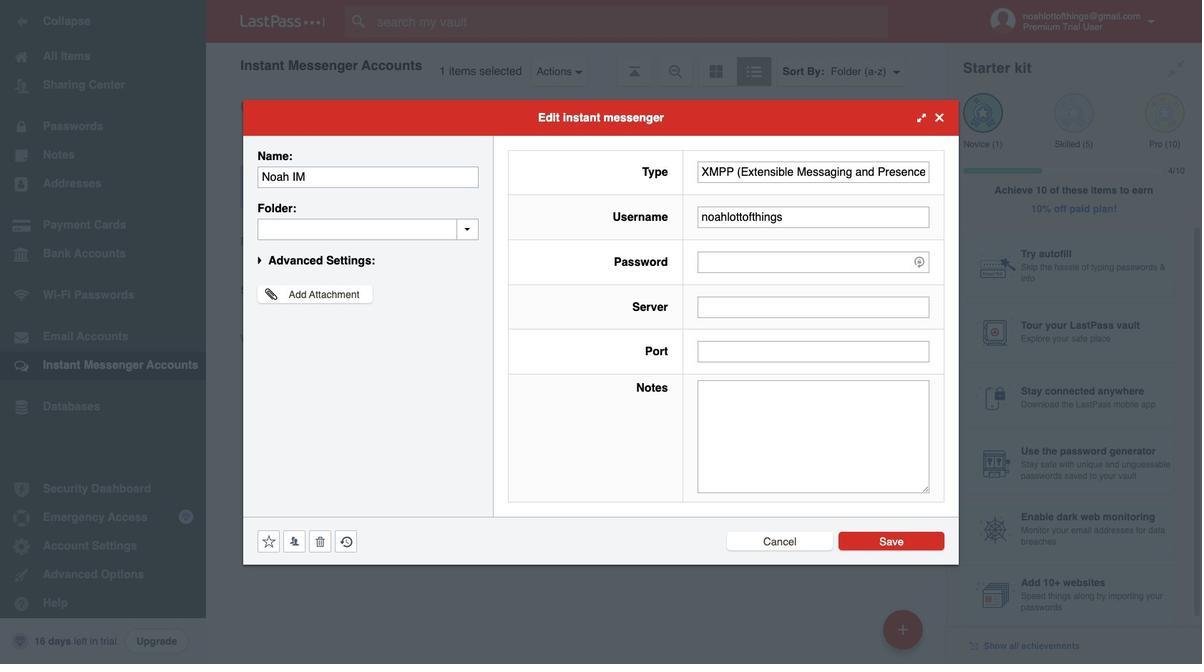 Task type: describe. For each thing, give the bounding box(es) containing it.
Search search field
[[345, 6, 917, 37]]

main navigation navigation
[[0, 0, 206, 665]]

search my vault text field
[[345, 6, 917, 37]]

new item image
[[898, 625, 908, 635]]



Task type: vqa. For each thing, say whether or not it's contained in the screenshot.
dialog
yes



Task type: locate. For each thing, give the bounding box(es) containing it.
vault options navigation
[[206, 43, 946, 86]]

new item navigation
[[878, 606, 932, 665]]

None text field
[[698, 162, 930, 183], [258, 166, 479, 188], [698, 162, 930, 183], [258, 166, 479, 188]]

None text field
[[698, 207, 930, 228], [258, 219, 479, 240], [698, 297, 930, 318], [698, 342, 930, 363], [698, 381, 930, 494], [698, 207, 930, 228], [258, 219, 479, 240], [698, 297, 930, 318], [698, 342, 930, 363], [698, 381, 930, 494]]

None password field
[[698, 252, 930, 273]]

dialog
[[243, 100, 959, 565]]

lastpass image
[[240, 15, 325, 28]]



